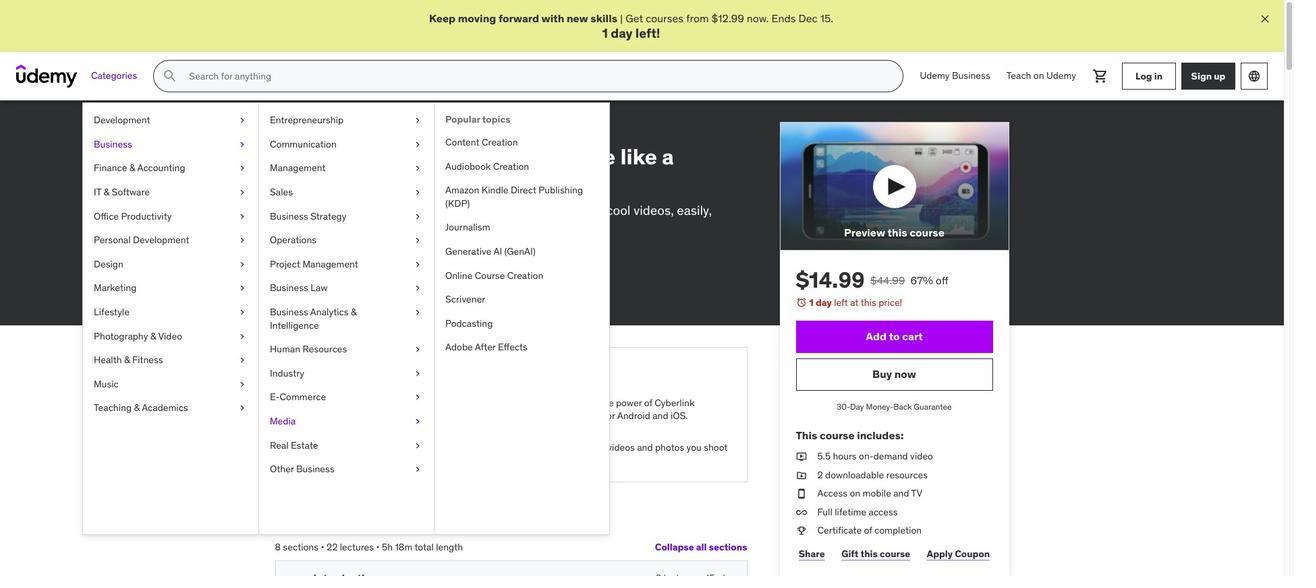 Task type: vqa. For each thing, say whether or not it's contained in the screenshot.
learners within MICROSOFT POWER BI 3M+ LEARNERS
no



Task type: locate. For each thing, give the bounding box(es) containing it.
cyberlink up quickly,
[[300, 202, 355, 218]]

xsmall image inside operations "link"
[[412, 234, 423, 247]]

creation inside the audiobook creation link
[[493, 160, 529, 172]]

0 vertical spatial make
[[572, 202, 603, 218]]

sales
[[270, 186, 293, 198]]

access on mobile and tv
[[817, 488, 922, 500]]

0 vertical spatial edit
[[352, 143, 393, 171]]

shopping cart with 0 items image
[[1092, 68, 1109, 84]]

xsmall image inside music link
[[237, 378, 248, 392]]

to for how to edit videos on your phone like a professional use cyberlink powerdirector for android and ios to make cool videos, easily, quickly, and cheaply on phones and tablets
[[326, 143, 347, 171]]

to up media link on the bottom left of page
[[335, 397, 343, 409]]

0 horizontal spatial powerdirector
[[358, 202, 440, 218]]

xsmall image inside the health & fitness 'link'
[[237, 354, 248, 368]]

a right like
[[662, 143, 674, 171]]

xsmall image inside real estate link
[[412, 440, 423, 453]]

and left 'ios.'
[[653, 410, 668, 422]]

0 vertical spatial powerdirector
[[358, 202, 440, 218]]

xsmall image left access
[[796, 488, 807, 501]]

business inside the business law link
[[270, 282, 308, 294]]

xsmall image inside management link
[[412, 162, 423, 175]]

and left tv
[[893, 488, 909, 500]]

1 horizontal spatial phone
[[551, 143, 616, 171]]

photos
[[371, 397, 400, 409], [655, 442, 684, 454]]

you
[[450, 397, 465, 409], [687, 442, 702, 454]]

videos down how to utilize the power of cyberlink powerdirector for android and ios.
[[607, 442, 635, 454]]

the down will
[[402, 455, 416, 467]]

0 horizontal spatial photos
[[371, 397, 400, 409]]

android down power
[[617, 410, 650, 422]]

the for edit
[[591, 442, 605, 454]]

to inside button
[[889, 330, 900, 344]]

this right preview
[[888, 226, 907, 240]]

and up generative
[[456, 220, 477, 236]]

online
[[445, 270, 473, 282]]

phone down e-commerce link
[[347, 410, 373, 422]]

1 vertical spatial phone
[[347, 410, 373, 422]]

a inside how to make photos and videos you shoot on your phone into a professional masterpiece.
[[394, 410, 399, 422]]

xsmall image inside communication link
[[412, 138, 423, 151]]

xsmall image inside 'project management' link
[[412, 258, 423, 271]]

of down full lifetime access
[[864, 525, 872, 537]]

xsmall image for business analytics & intelligence
[[412, 306, 423, 319]]

project management
[[270, 258, 358, 270]]

1
[[602, 25, 608, 41], [809, 297, 814, 309]]

edit inside how to edit videos on your phone like a professional use cyberlink powerdirector for android and ios to make cool videos, easily, quickly, and cheaply on phones and tablets
[[352, 143, 393, 171]]

& right health at the bottom
[[124, 354, 130, 366]]

e-commerce
[[270, 392, 326, 404]]

0 horizontal spatial 1
[[602, 25, 608, 41]]

1 horizontal spatial design
[[413, 122, 445, 134]]

xsmall image up content
[[447, 123, 458, 134]]

0 horizontal spatial udemy
[[920, 70, 950, 82]]

android inside how to edit videos on your phone like a professional use cyberlink powerdirector for android and ios to make cool videos, easily, quickly, and cheaply on phones and tablets
[[461, 202, 506, 218]]

english for english [auto]
[[465, 285, 496, 298]]

your up the direct
[[501, 143, 546, 171]]

0 vertical spatial professional
[[275, 169, 403, 197]]

this right at
[[861, 297, 876, 309]]

1 horizontal spatial android
[[617, 410, 650, 422]]

powerdirector inside how to edit videos on your phone like a professional use cyberlink powerdirector for android and ios to make cool videos, easily, quickly, and cheaply on phones and tablets
[[358, 202, 440, 218]]

to
[[326, 143, 347, 171], [557, 202, 569, 218], [889, 330, 900, 344], [335, 397, 343, 409], [562, 397, 570, 409], [562, 442, 570, 454], [391, 455, 400, 467]]

xsmall image left popular
[[412, 114, 423, 127]]

course inside button
[[910, 226, 944, 240]]

xsmall image inside business "link"
[[237, 138, 248, 151]]

xsmall image inside office productivity link
[[237, 210, 248, 223]]

your left 'phone.'
[[554, 455, 572, 467]]

Search for anything text field
[[186, 65, 887, 88]]

xsmall image up the share
[[796, 525, 807, 538]]

udemy image
[[16, 65, 78, 88]]

1 vertical spatial course
[[820, 429, 855, 442]]

real estate link
[[259, 434, 434, 458]]

1 sections from the left
[[283, 541, 318, 554]]

0 horizontal spatial sections
[[283, 541, 318, 554]]

8 sections • 22 lectures • 5h 18m total length
[[275, 541, 463, 554]]

adobe after effects
[[445, 342, 528, 354]]

photography & video up 'health & fitness'
[[94, 330, 182, 342]]

xsmall image for finance & accounting
[[237, 162, 248, 175]]

creation for audiobook creation
[[493, 160, 529, 172]]

2 sections from the left
[[709, 542, 747, 554]]

1 vertical spatial powerdirector
[[541, 410, 601, 422]]

xsmall image for operations
[[412, 234, 423, 247]]

& down 1/2022
[[351, 306, 357, 318]]

design left popular
[[413, 122, 445, 134]]

•
[[321, 541, 324, 554], [376, 541, 380, 554]]

edit for videos
[[352, 143, 393, 171]]

1 horizontal spatial you
[[687, 442, 702, 454]]

& up fitness
[[150, 330, 156, 342]]

this right gift
[[861, 548, 878, 560]]

xsmall image for it & software
[[237, 186, 248, 199]]

0 vertical spatial videos
[[398, 143, 465, 171]]

how inside how to make photos and videos you shoot on your phone into a professional masterpiece.
[[313, 397, 332, 409]]

course for preview this course
[[910, 226, 944, 240]]

1 horizontal spatial photography
[[275, 122, 333, 134]]

guarantee
[[914, 402, 952, 412]]

other for other useful apps that will help take your video productions to the next level.
[[313, 442, 337, 454]]

podcasting
[[445, 318, 493, 330]]

22
[[327, 541, 338, 554]]

1 vertical spatial android
[[617, 410, 650, 422]]

useful
[[340, 442, 365, 454]]

0 horizontal spatial a
[[394, 410, 399, 422]]

0 vertical spatial course
[[910, 226, 944, 240]]

0 vertical spatial you
[[450, 397, 465, 409]]

1 horizontal spatial for
[[603, 410, 615, 422]]

cyberlink inside how to utilize the power of cyberlink powerdirector for android and ios.
[[655, 397, 695, 409]]

0 horizontal spatial make
[[345, 397, 369, 409]]

your up masterpiece.
[[326, 410, 344, 422]]

0 horizontal spatial for
[[443, 202, 458, 218]]

course up 67%
[[910, 226, 944, 240]]

xsmall image inside design link
[[237, 258, 248, 271]]

human
[[270, 343, 300, 356]]

xsmall image for real estate
[[412, 440, 423, 453]]

business down estate
[[296, 464, 334, 476]]

estate
[[291, 440, 318, 452]]

1 vertical spatial you
[[687, 442, 702, 454]]

0 vertical spatial a
[[662, 143, 674, 171]]

xsmall image up will
[[412, 416, 423, 429]]

0 vertical spatial other
[[313, 442, 337, 454]]

maxwell
[[359, 267, 393, 279]]

powerdirector up cheaply
[[358, 202, 440, 218]]

photos inside how to edit the videos and photos you shoot on your phone.
[[655, 442, 684, 454]]

1 horizontal spatial udemy
[[1046, 70, 1076, 82]]

0 vertical spatial android
[[461, 202, 506, 218]]

30-
[[837, 402, 850, 412]]

xsmall image down will
[[412, 464, 423, 477]]

0 horizontal spatial day
[[611, 25, 633, 41]]

0 vertical spatial 1
[[602, 25, 608, 41]]

1 vertical spatial management
[[303, 258, 358, 270]]

0 vertical spatial shoot
[[467, 397, 491, 409]]

2 vertical spatial the
[[402, 455, 416, 467]]

0 vertical spatial of
[[644, 397, 652, 409]]

cyberlink up 'ios.'
[[655, 397, 695, 409]]

sign
[[1191, 70, 1212, 82]]

xsmall image for music
[[237, 378, 248, 392]]

of right power
[[644, 397, 652, 409]]

(15
[[341, 248, 353, 260]]

1 inside "keep moving forward with new skills | get courses from $12.99 now. ends dec 15. 1 day left!"
[[602, 25, 608, 41]]

1 vertical spatial shoot
[[704, 442, 728, 454]]

photography & video
[[275, 122, 369, 134], [94, 330, 182, 342]]

[auto]
[[498, 285, 524, 298]]

photos down 'ios.'
[[655, 442, 684, 454]]

software
[[112, 186, 150, 198]]

off
[[936, 274, 948, 288]]

like
[[620, 143, 657, 171]]

by
[[311, 267, 321, 279]]

timothy maxwell link
[[323, 267, 393, 279]]

1 vertical spatial other
[[270, 464, 294, 476]]

0 horizontal spatial cyberlink
[[300, 202, 355, 218]]

this
[[888, 226, 907, 240], [861, 297, 876, 309], [861, 548, 878, 560]]

video up resources
[[910, 451, 933, 463]]

this inside button
[[888, 226, 907, 240]]

0 vertical spatial cyberlink
[[300, 202, 355, 218]]

edit inside how to edit the videos and photos you shoot on your phone.
[[573, 442, 589, 454]]

videos,
[[634, 202, 674, 218]]

1 vertical spatial a
[[394, 410, 399, 422]]

the inside how to utilize the power of cyberlink powerdirector for android and ios.
[[600, 397, 614, 409]]

1 horizontal spatial photography & video link
[[275, 120, 369, 136]]

left!
[[635, 25, 660, 41]]

xsmall image left 4.6
[[237, 258, 248, 271]]

2 vertical spatial videos
[[607, 442, 635, 454]]

1 horizontal spatial a
[[662, 143, 674, 171]]

the inside how to edit the videos and photos you shoot on your phone.
[[591, 442, 605, 454]]

1 vertical spatial of
[[864, 525, 872, 537]]

other down masterpiece.
[[313, 442, 337, 454]]

creation down content creation link
[[493, 160, 529, 172]]

xsmall image down 161 students
[[412, 282, 423, 295]]

sales link
[[259, 181, 434, 205]]

make inside how to edit videos on your phone like a professional use cyberlink powerdirector for android and ios to make cool videos, easily, quickly, and cheaply on phones and tablets
[[572, 202, 603, 218]]

cart
[[902, 330, 923, 344]]

direct
[[511, 184, 536, 196]]

xsmall image inside development link
[[237, 114, 248, 127]]

0 horizontal spatial english
[[407, 285, 438, 298]]

share
[[799, 548, 825, 560]]

0 horizontal spatial of
[[644, 397, 652, 409]]

design link
[[83, 253, 258, 277]]

photography & video up communication
[[275, 122, 369, 134]]

video up content creation
[[461, 122, 487, 134]]

video design link
[[385, 120, 445, 136]]

categories button
[[83, 60, 145, 93]]

xsmall image up how to make photos and videos you shoot on your phone into a professional masterpiece.
[[412, 368, 423, 381]]

xsmall image inside entrepreneurship link
[[412, 114, 423, 127]]

your inside other useful apps that will help take your video productions to the next level.
[[467, 442, 485, 454]]

of
[[644, 397, 652, 409], [864, 525, 872, 537]]

day left left
[[816, 297, 832, 309]]

1 horizontal spatial edit
[[573, 442, 589, 454]]

1 vertical spatial edit
[[573, 442, 589, 454]]

xsmall image left operations
[[237, 234, 248, 247]]

the right utilize
[[600, 397, 614, 409]]

health
[[94, 354, 122, 366]]

video
[[343, 122, 369, 134], [385, 122, 411, 134], [461, 122, 487, 134], [158, 330, 182, 342]]

it & software
[[94, 186, 150, 198]]

business
[[952, 70, 990, 82], [94, 138, 132, 150], [270, 210, 308, 222], [270, 282, 308, 294], [270, 306, 308, 318], [296, 464, 334, 476]]

1 horizontal spatial shoot
[[704, 442, 728, 454]]

journalism link
[[434, 216, 609, 240]]

how inside how to edit videos on your phone like a professional use cyberlink powerdirector for android and ios to make cool videos, easily, quickly, and cheaply on phones and tablets
[[275, 143, 321, 171]]

business inside business strategy link
[[270, 210, 308, 222]]

0 vertical spatial management
[[270, 162, 326, 174]]

xsmall image for marketing
[[237, 282, 248, 295]]

you'll
[[337, 363, 378, 384]]

0 vertical spatial photography & video
[[275, 122, 369, 134]]

creation up "[auto]"
[[507, 270, 543, 282]]

on right 'teach'
[[1034, 70, 1044, 82]]

business inside business "link"
[[94, 138, 132, 150]]

certificate of completion
[[817, 525, 922, 537]]

0 horizontal spatial design
[[94, 258, 123, 270]]

1 horizontal spatial powerdirector
[[541, 410, 601, 422]]

android down the kindle on the top of page
[[461, 202, 506, 218]]

day
[[850, 402, 864, 412]]

xsmall image up phones
[[412, 186, 423, 199]]

1 horizontal spatial photography & video
[[275, 122, 369, 134]]

& right teaching
[[134, 402, 140, 414]]

log in link
[[1122, 63, 1176, 90]]

1 english from the left
[[407, 285, 438, 298]]

and inside how to edit the videos and photos you shoot on your phone.
[[637, 442, 653, 454]]

a right into
[[394, 410, 399, 422]]

for inside how to edit videos on your phone like a professional use cyberlink powerdirector for android and ios to make cool videos, easily, quickly, and cheaply on phones and tablets
[[443, 202, 458, 218]]

xsmall image inside teaching & academics link
[[237, 402, 248, 416]]

0 horizontal spatial android
[[461, 202, 506, 218]]

office
[[94, 210, 119, 222]]

into
[[376, 410, 392, 422]]

other business
[[270, 464, 334, 476]]

xsmall image for office productivity
[[237, 210, 248, 223]]

1 vertical spatial make
[[345, 397, 369, 409]]

& inside business analytics & intelligence
[[351, 306, 357, 318]]

1 down skills
[[602, 25, 608, 41]]

keep
[[429, 11, 456, 25]]

2 vertical spatial creation
[[507, 270, 543, 282]]

how inside how to edit the videos and photos you shoot on your phone.
[[541, 442, 560, 454]]

1 vertical spatial photos
[[655, 442, 684, 454]]

completion
[[874, 525, 922, 537]]

xsmall image left intelligence
[[237, 306, 248, 319]]

xsmall image left communication
[[237, 138, 248, 151]]

business inside business analytics & intelligence
[[270, 306, 308, 318]]

to down that
[[391, 455, 400, 467]]

edit
[[352, 143, 393, 171], [573, 442, 589, 454]]

english left closed captions image
[[407, 285, 438, 298]]

xsmall image inside finance & accounting link
[[237, 162, 248, 175]]

human resources
[[270, 343, 347, 356]]

now.
[[747, 11, 769, 25]]

0 horizontal spatial video
[[313, 455, 336, 467]]

to left utilize
[[562, 397, 570, 409]]

other inside other useful apps that will help take your video productions to the next level.
[[313, 442, 337, 454]]

0 vertical spatial the
[[600, 397, 614, 409]]

to inside how to make photos and videos you shoot on your phone into a professional masterpiece.
[[335, 397, 343, 409]]

you down 'ios.'
[[687, 442, 702, 454]]

photography & video link up fitness
[[83, 325, 258, 349]]

course
[[910, 226, 944, 240], [820, 429, 855, 442], [880, 548, 910, 560]]

& inside teaching & academics link
[[134, 402, 140, 414]]

xsmall image inside sales link
[[412, 186, 423, 199]]

& up communication
[[335, 122, 342, 134]]

office productivity
[[94, 210, 172, 222]]

course down completion
[[880, 548, 910, 560]]

2 english from the left
[[465, 285, 496, 298]]

of inside how to utilize the power of cyberlink powerdirector for android and ios.
[[644, 397, 652, 409]]

edit up sales link
[[352, 143, 393, 171]]

videos down video design link
[[398, 143, 465, 171]]

on left 'phone.'
[[541, 455, 551, 467]]

audiobook creation link
[[434, 155, 609, 179]]

to left cart
[[889, 330, 900, 344]]

creation down editing
[[482, 136, 518, 148]]

categories
[[91, 70, 137, 82]]

photography & video link
[[275, 120, 369, 136], [83, 325, 258, 349]]

1 horizontal spatial english
[[465, 285, 496, 298]]

shoot inside how to make photos and videos you shoot on your phone into a professional masterpiece.
[[467, 397, 491, 409]]

1 horizontal spatial 1
[[809, 297, 814, 309]]

add to cart
[[866, 330, 923, 344]]

xsmall image inside e-commerce link
[[412, 392, 423, 405]]

& inside the health & fitness 'link'
[[124, 354, 130, 366]]

0 vertical spatial phone
[[551, 143, 616, 171]]

collapse all sections
[[655, 542, 747, 554]]

audiobook
[[445, 160, 491, 172]]

1 vertical spatial videos
[[420, 397, 448, 409]]

video down 'lifestyle' link
[[158, 330, 182, 342]]

0 horizontal spatial phone
[[347, 410, 373, 422]]

buy now
[[872, 368, 916, 381]]

make left cool
[[572, 202, 603, 218]]

business for business
[[94, 138, 132, 150]]

the up 'phone.'
[[591, 442, 605, 454]]

xsmall image right 'real'
[[292, 442, 303, 455]]

business inside udemy business link
[[952, 70, 990, 82]]

udemy
[[920, 70, 950, 82], [1046, 70, 1076, 82]]

5.5 hours on-demand video
[[817, 451, 933, 463]]

teach on udemy
[[1006, 70, 1076, 82]]

xsmall image up 161 students
[[412, 210, 423, 223]]

2 vertical spatial this
[[861, 548, 878, 560]]

xsmall image inside 'lifestyle' link
[[237, 306, 248, 319]]

english down course
[[465, 285, 496, 298]]

sections right 8 at bottom
[[283, 541, 318, 554]]

0 horizontal spatial photography
[[94, 330, 148, 342]]

industry link
[[259, 362, 434, 386]]

xsmall image
[[237, 114, 248, 127], [412, 138, 423, 151], [237, 162, 248, 175], [412, 162, 423, 175], [237, 186, 248, 199], [237, 210, 248, 223], [412, 234, 423, 247], [412, 258, 423, 271], [237, 282, 248, 295], [275, 287, 286, 298], [412, 306, 423, 319], [237, 330, 248, 343], [237, 354, 248, 368], [237, 378, 248, 392], [412, 392, 423, 405], [292, 397, 303, 410], [412, 440, 423, 453], [796, 469, 807, 483]]

powerdirector down utilize
[[541, 410, 601, 422]]

how for your
[[313, 397, 332, 409]]

photography up communication
[[275, 122, 333, 134]]

development down office productivity link
[[133, 234, 189, 246]]

creation inside content creation link
[[482, 136, 518, 148]]

1 vertical spatial for
[[603, 410, 615, 422]]

xsmall image
[[412, 114, 423, 127], [447, 123, 458, 134], [237, 138, 248, 151], [412, 186, 423, 199], [412, 210, 423, 223], [237, 234, 248, 247], [237, 258, 248, 271], [412, 282, 423, 295], [237, 306, 248, 319], [412, 343, 423, 357], [412, 368, 423, 381], [237, 402, 248, 416], [412, 416, 423, 429], [292, 442, 303, 455], [796, 451, 807, 464], [412, 464, 423, 477], [796, 488, 807, 501], [796, 507, 807, 520], [796, 525, 807, 538]]

sections inside collapse all sections dropdown button
[[709, 542, 747, 554]]

professional inside how to make photos and videos you shoot on your phone into a professional masterpiece.
[[401, 410, 453, 422]]

phone up publishing
[[551, 143, 616, 171]]

video editing
[[461, 122, 521, 134]]

business up intelligence
[[270, 306, 308, 318]]

design
[[413, 122, 445, 134], [94, 258, 123, 270]]

and inside how to utilize the power of cyberlink powerdirector for android and ios.
[[653, 410, 668, 422]]

2 vertical spatial course
[[880, 548, 910, 560]]

xsmall image up learn on the bottom
[[412, 343, 423, 357]]

professional up business strategy link
[[275, 169, 403, 197]]

to inside how to edit the videos and photos you shoot on your phone.
[[562, 442, 570, 454]]

0 horizontal spatial other
[[270, 464, 294, 476]]

0 horizontal spatial shoot
[[467, 397, 491, 409]]

make up media link on the bottom left of page
[[345, 397, 369, 409]]

1 vertical spatial the
[[591, 442, 605, 454]]

management inside management link
[[270, 162, 326, 174]]

a inside how to edit videos on your phone like a professional use cyberlink powerdirector for android and ios to make cool videos, easily, quickly, and cheaply on phones and tablets
[[662, 143, 674, 171]]

business strategy link
[[259, 205, 434, 229]]

xsmall image inside 'business analytics & intelligence' link
[[412, 306, 423, 319]]

1 vertical spatial day
[[816, 297, 832, 309]]

how for professional
[[275, 143, 321, 171]]

business up finance
[[94, 138, 132, 150]]

popular
[[445, 113, 480, 126]]

1 vertical spatial cyberlink
[[655, 397, 695, 409]]

course for gift this course
[[880, 548, 910, 560]]

xsmall image left e-
[[237, 402, 248, 416]]

it & software link
[[83, 181, 258, 205]]

access
[[817, 488, 847, 500]]

business left 'teach'
[[952, 70, 990, 82]]

xsmall image inside marketing link
[[237, 282, 248, 295]]

1 vertical spatial design
[[94, 258, 123, 270]]

your
[[501, 143, 546, 171], [326, 410, 344, 422], [467, 442, 485, 454], [554, 455, 572, 467]]

xsmall image inside it & software link
[[237, 186, 248, 199]]

xsmall image for health & fitness
[[237, 354, 248, 368]]

management inside 'project management' link
[[303, 258, 358, 270]]

xsmall image for development
[[237, 114, 248, 127]]

english
[[407, 285, 438, 298], [465, 285, 496, 298]]

videos up the help
[[420, 397, 448, 409]]

content creation link
[[434, 131, 609, 155]]

media element
[[434, 103, 609, 535]]

for up how to edit the videos and photos you shoot on your phone.
[[603, 410, 615, 422]]

& right finance
[[129, 162, 135, 174]]

powerdirector
[[358, 202, 440, 218], [541, 410, 601, 422]]

0 horizontal spatial photography & video
[[94, 330, 182, 342]]

how inside how to utilize the power of cyberlink powerdirector for android and ios.
[[541, 397, 560, 409]]

0 vertical spatial photos
[[371, 397, 400, 409]]

0 vertical spatial this
[[888, 226, 907, 240]]

project management link
[[259, 253, 434, 277]]

1 vertical spatial photography & video link
[[83, 325, 258, 349]]

$14.99
[[796, 267, 865, 294]]

english for english
[[407, 285, 438, 298]]

entrepreneurship link
[[259, 109, 434, 133]]

close image
[[1258, 12, 1272, 26]]

other useful apps that will help take your video productions to the next level.
[[313, 442, 485, 467]]

video inside other useful apps that will help take your video productions to the next level.
[[313, 455, 336, 467]]

you up take
[[450, 397, 465, 409]]

0 vertical spatial creation
[[482, 136, 518, 148]]

1 vertical spatial 1
[[809, 297, 814, 309]]

android inside how to utilize the power of cyberlink powerdirector for android and ios.
[[617, 410, 650, 422]]

0 vertical spatial for
[[443, 202, 458, 218]]

and down learn on the bottom
[[402, 397, 418, 409]]

video left popular
[[385, 122, 411, 134]]

to inside how to utilize the power of cyberlink powerdirector for android and ios.
[[562, 397, 570, 409]]

small image
[[292, 573, 305, 577]]

1 vertical spatial creation
[[493, 160, 529, 172]]

0 horizontal spatial •
[[321, 541, 324, 554]]

• left 22
[[321, 541, 324, 554]]

0 horizontal spatial edit
[[352, 143, 393, 171]]

videos inside how to edit videos on your phone like a professional use cyberlink powerdirector for android and ios to make cool videos, easily, quickly, and cheaply on phones and tablets
[[398, 143, 465, 171]]

business down created
[[270, 282, 308, 294]]

0 horizontal spatial you
[[450, 397, 465, 409]]

android
[[461, 202, 506, 218], [617, 410, 650, 422]]

& right it
[[104, 186, 109, 198]]

1 horizontal spatial make
[[572, 202, 603, 218]]

1 horizontal spatial other
[[313, 442, 337, 454]]

created by timothy maxwell
[[275, 267, 393, 279]]

on inside how to make photos and videos you shoot on your phone into a professional masterpiece.
[[313, 410, 324, 422]]

amazon kindle direct publishing (kdp) link
[[434, 179, 609, 216]]

1 vertical spatial this
[[861, 297, 876, 309]]

photography up 'health & fitness'
[[94, 330, 148, 342]]

sections right all
[[709, 542, 747, 554]]



Task type: describe. For each thing, give the bounding box(es) containing it.
1 vertical spatial development
[[133, 234, 189, 246]]

access
[[869, 507, 898, 519]]

back
[[893, 402, 912, 412]]

cool
[[606, 202, 630, 218]]

xsmall image for e-commerce
[[412, 392, 423, 405]]

phones
[[410, 220, 452, 236]]

1 vertical spatial photography & video
[[94, 330, 182, 342]]

sign up
[[1191, 70, 1226, 82]]

the for utilize
[[600, 397, 614, 409]]

preview this course button
[[780, 122, 1009, 251]]

kindle
[[482, 184, 508, 196]]

forward
[[499, 11, 539, 25]]

business for business law
[[270, 282, 308, 294]]

generative ai  (genai) link
[[434, 240, 609, 264]]

alarm image
[[796, 298, 807, 309]]

business for business strategy
[[270, 210, 308, 222]]

how for on
[[541, 442, 560, 454]]

gift
[[841, 548, 858, 560]]

up
[[1214, 70, 1226, 82]]

this for gift
[[861, 548, 878, 560]]

downloadable
[[825, 469, 884, 481]]

& inside it & software link
[[104, 186, 109, 198]]

podcasting link
[[434, 312, 609, 336]]

development link
[[83, 109, 258, 133]]

tv
[[911, 488, 922, 500]]

gift this course link
[[839, 541, 913, 568]]

how to utilize the power of cyberlink powerdirector for android and ios.
[[541, 397, 695, 422]]

sign up link
[[1181, 63, 1235, 90]]

health & fitness
[[94, 354, 163, 366]]

generative ai  (genai)
[[445, 246, 536, 258]]

0 vertical spatial design
[[413, 122, 445, 134]]

make inside how to make photos and videos you shoot on your phone into a professional masterpiece.
[[345, 397, 369, 409]]

your inside how to edit videos on your phone like a professional use cyberlink powerdirector for android and ios to make cool videos, easily, quickly, and cheaply on phones and tablets
[[501, 143, 546, 171]]

to for how to make photos and videos you shoot on your phone into a professional masterpiece.
[[335, 397, 343, 409]]

intelligence
[[270, 319, 319, 332]]

to inside other useful apps that will help take your video productions to the next level.
[[391, 455, 400, 467]]

business analytics & intelligence link
[[259, 301, 434, 338]]

will
[[410, 442, 423, 454]]

and up (15 in the left of the page
[[321, 220, 342, 236]]

phone inside how to edit videos on your phone like a professional use cyberlink powerdirector for android and ios to make cool videos, easily, quickly, and cheaply on phones and tablets
[[551, 143, 616, 171]]

marketing link
[[83, 277, 258, 301]]

this for preview
[[888, 226, 907, 240]]

(genai)
[[504, 246, 536, 258]]

day inside "keep moving forward with new skills | get courses from $12.99 now. ends dec 15. 1 day left!"
[[611, 25, 633, 41]]

xsmall image for management
[[412, 162, 423, 175]]

next
[[418, 455, 436, 467]]

the inside other useful apps that will help take your video productions to the next level.
[[402, 455, 416, 467]]

buy
[[872, 368, 892, 381]]

add
[[866, 330, 887, 344]]

0 vertical spatial development
[[94, 114, 150, 126]]

other for other business
[[270, 464, 294, 476]]

commerce
[[280, 392, 326, 404]]

creation inside online course creation link
[[507, 270, 543, 282]]

videos inside how to edit the videos and photos you shoot on your phone.
[[607, 442, 635, 454]]

phone.
[[574, 455, 603, 467]]

professional inside how to edit videos on your phone like a professional use cyberlink powerdirector for android and ios to make cool videos, easily, quickly, and cheaply on phones and tablets
[[275, 169, 403, 197]]

law
[[310, 282, 328, 294]]

1 vertical spatial photography
[[94, 330, 148, 342]]

your inside how to edit the videos and photos you shoot on your phone.
[[554, 455, 572, 467]]

video up management link
[[343, 122, 369, 134]]

cyberlink inside how to edit videos on your phone like a professional use cyberlink powerdirector for android and ios to make cool videos, easily, quickly, and cheaply on phones and tablets
[[300, 202, 355, 218]]

log in
[[1135, 70, 1163, 82]]

creation for content creation
[[482, 136, 518, 148]]

xsmall image inside other business link
[[412, 464, 423, 477]]

(kdp)
[[445, 198, 470, 210]]

share button
[[796, 541, 828, 568]]

last
[[291, 285, 309, 298]]

0 vertical spatial photography & video link
[[275, 120, 369, 136]]

editing
[[489, 122, 521, 134]]

closed captions image
[[449, 287, 459, 297]]

0 horizontal spatial photography & video link
[[83, 325, 258, 349]]

office productivity link
[[83, 205, 258, 229]]

for inside how to utilize the power of cyberlink powerdirector for android and ios.
[[603, 410, 615, 422]]

1 udemy from the left
[[920, 70, 950, 82]]

content
[[445, 136, 479, 148]]

communication link
[[259, 133, 434, 157]]

at
[[850, 297, 859, 309]]

fitness
[[132, 354, 163, 366]]

0 vertical spatial photography
[[275, 122, 333, 134]]

teaching & academics link
[[83, 397, 258, 421]]

in
[[1154, 70, 1163, 82]]

updated
[[312, 285, 347, 298]]

course
[[475, 270, 505, 282]]

you inside how to make photos and videos you shoot on your phone into a professional masterpiece.
[[450, 397, 465, 409]]

on down downloadable
[[850, 488, 860, 500]]

phone inside how to make photos and videos you shoot on your phone into a professional masterpiece.
[[347, 410, 373, 422]]

videos inside how to make photos and videos you shoot on your phone into a professional masterpiece.
[[420, 397, 448, 409]]

apply
[[927, 548, 953, 560]]

students
[[408, 248, 445, 260]]

edit for the
[[573, 442, 589, 454]]

ai
[[494, 246, 502, 258]]

xsmall image down this
[[796, 451, 807, 464]]

use
[[275, 202, 297, 218]]

8
[[275, 541, 281, 554]]

collapse all sections button
[[655, 535, 747, 562]]

learn
[[381, 363, 420, 384]]

industry
[[270, 368, 304, 380]]

lifestyle
[[94, 306, 129, 318]]

finance
[[94, 162, 127, 174]]

to for how to edit the videos and photos you shoot on your phone.
[[562, 442, 570, 454]]

preview this course
[[844, 226, 944, 240]]

2 downloadable resources
[[817, 469, 928, 481]]

what you'll learn
[[292, 363, 420, 384]]

$12.99
[[711, 11, 744, 25]]

2 • from the left
[[376, 541, 380, 554]]

how for android
[[541, 397, 560, 409]]

management link
[[259, 157, 434, 181]]

business inside other business link
[[296, 464, 334, 476]]

to right ios
[[557, 202, 569, 218]]

30-day money-back guarantee
[[837, 402, 952, 412]]

photos inside how to make photos and videos you shoot on your phone into a professional masterpiece.
[[371, 397, 400, 409]]

ratings)
[[356, 248, 387, 260]]

on up 161
[[393, 220, 407, 236]]

business law
[[270, 282, 328, 294]]

on inside how to edit the videos and photos you shoot on your phone.
[[541, 455, 551, 467]]

business for business analytics & intelligence
[[270, 306, 308, 318]]

video editing link
[[461, 120, 521, 136]]

submit search image
[[162, 68, 178, 84]]

1 horizontal spatial day
[[816, 297, 832, 309]]

amazon kindle direct publishing (kdp)
[[445, 184, 583, 210]]

entrepreneurship
[[270, 114, 344, 126]]

buy now button
[[796, 359, 993, 391]]

content creation
[[445, 136, 518, 148]]

ios.
[[671, 410, 688, 422]]

other business link
[[259, 458, 434, 482]]

powerdirector inside how to utilize the power of cyberlink powerdirector for android and ios.
[[541, 410, 601, 422]]

business law link
[[259, 277, 434, 301]]

online course creation link
[[434, 264, 609, 288]]

operations
[[270, 234, 317, 246]]

xsmall image inside the business law link
[[412, 282, 423, 295]]

xsmall image left "full"
[[796, 507, 807, 520]]

2
[[817, 469, 823, 481]]

lectures
[[340, 541, 374, 554]]

xsmall image inside media link
[[412, 416, 423, 429]]

$14.99 $44.99 67% off
[[796, 267, 948, 294]]

and inside how to make photos and videos you shoot on your phone into a professional masterpiece.
[[402, 397, 418, 409]]

xsmall image inside human resources link
[[412, 343, 423, 357]]

and down the direct
[[509, 202, 531, 218]]

67%
[[910, 274, 933, 288]]

on down the video editing link
[[470, 143, 496, 171]]

xsmall image inside industry link
[[412, 368, 423, 381]]

popular topics
[[445, 113, 510, 126]]

operations link
[[259, 229, 434, 253]]

1 • from the left
[[321, 541, 324, 554]]

real
[[270, 440, 289, 452]]

media link
[[259, 410, 434, 434]]

choose a language image
[[1247, 70, 1261, 83]]

shoot inside how to edit the videos and photos you shoot on your phone.
[[704, 442, 728, 454]]

to for add to cart
[[889, 330, 900, 344]]

you inside how to edit the videos and photos you shoot on your phone.
[[687, 442, 702, 454]]

xsmall image inside the personal development link
[[237, 234, 248, 247]]

teach on udemy link
[[998, 60, 1084, 93]]

your inside how to make photos and videos you shoot on your phone into a professional masterpiece.
[[326, 410, 344, 422]]

music link
[[83, 373, 258, 397]]

xsmall image for photography & video
[[237, 330, 248, 343]]

1 horizontal spatial video
[[910, 451, 933, 463]]

xsmall image for communication
[[412, 138, 423, 151]]

includes:
[[857, 429, 904, 442]]

xsmall image for project management
[[412, 258, 423, 271]]

2 udemy from the left
[[1046, 70, 1076, 82]]

xsmall image inside business strategy link
[[412, 210, 423, 223]]

& inside finance & accounting link
[[129, 162, 135, 174]]

to for how to utilize the power of cyberlink powerdirector for android and ios.
[[562, 397, 570, 409]]



